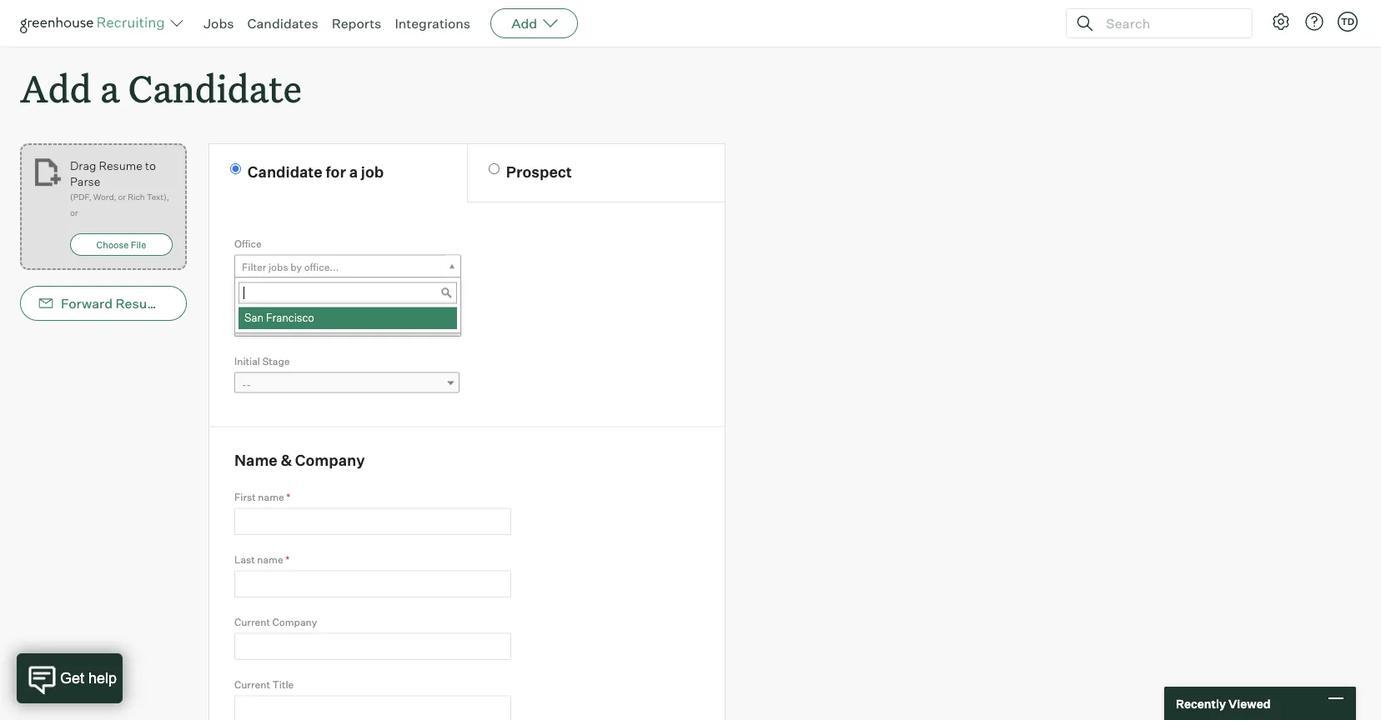 Task type: locate. For each thing, give the bounding box(es) containing it.
--
[[242, 379, 251, 391]]

current
[[234, 617, 270, 629], [234, 679, 270, 692]]

file
[[131, 239, 146, 250]]

recently
[[1176, 697, 1226, 711]]

-
[[242, 379, 246, 391], [246, 379, 251, 391]]

Candidate for a job radio
[[230, 164, 241, 175]]

or
[[118, 192, 126, 202], [70, 208, 78, 218]]

1 vertical spatial add
[[20, 63, 92, 113]]

name right last
[[257, 554, 283, 567]]

company right & at the bottom left
[[295, 452, 365, 470]]

add inside add "popup button"
[[512, 15, 537, 32]]

0 vertical spatial candidate
[[128, 63, 302, 113]]

viewed
[[1229, 697, 1271, 711]]

resume
[[99, 158, 143, 173], [116, 296, 167, 312]]

choose
[[96, 239, 129, 250]]

a left job...
[[274, 320, 279, 333]]

current for current title
[[234, 679, 270, 692]]

current title
[[234, 679, 294, 692]]

1 - from the left
[[242, 379, 246, 391]]

for
[[326, 162, 346, 181]]

select a job...
[[242, 320, 305, 333]]

2 vertical spatial a
[[274, 320, 279, 333]]

candidates
[[247, 15, 318, 32]]

* right last
[[286, 554, 290, 567]]

None text field
[[234, 696, 511, 721]]

*
[[254, 297, 258, 309], [286, 492, 291, 504], [286, 554, 290, 567]]

current left title
[[234, 679, 270, 692]]

td
[[1341, 16, 1355, 27]]

resume left via
[[116, 296, 167, 312]]

or down (pdf,
[[70, 208, 78, 218]]

or left rich
[[118, 192, 126, 202]]

integrations link
[[395, 15, 471, 32]]

parse
[[70, 174, 100, 189]]

0 vertical spatial current
[[234, 617, 270, 629]]

add a candidate
[[20, 63, 302, 113]]

2 - from the left
[[246, 379, 251, 391]]

candidate right the candidate for a job radio on the top of page
[[248, 162, 323, 181]]

Search text field
[[1102, 11, 1237, 35]]

drag
[[70, 158, 96, 173]]

0 horizontal spatial a
[[100, 63, 120, 113]]

forward
[[61, 296, 113, 312]]

name
[[234, 452, 278, 470]]

name
[[258, 492, 284, 504], [257, 554, 283, 567]]

1 current from the top
[[234, 617, 270, 629]]

* right job
[[254, 297, 258, 309]]

a right the for
[[349, 162, 358, 181]]

select a job... link
[[234, 314, 461, 338]]

None text field
[[239, 283, 457, 304], [234, 509, 511, 536], [234, 571, 511, 598], [234, 634, 511, 661], [239, 283, 457, 304], [234, 509, 511, 536], [234, 571, 511, 598], [234, 634, 511, 661]]

1 horizontal spatial add
[[512, 15, 537, 32]]

job
[[361, 162, 384, 181]]

1 vertical spatial *
[[286, 492, 291, 504]]

job *
[[234, 297, 258, 309]]

0 vertical spatial company
[[295, 452, 365, 470]]

initial stage
[[234, 356, 290, 368]]

0 vertical spatial or
[[118, 192, 126, 202]]

by
[[291, 261, 302, 274]]

1 horizontal spatial a
[[274, 320, 279, 333]]

* for last name *
[[286, 554, 290, 567]]

0 horizontal spatial or
[[70, 208, 78, 218]]

a for candidate
[[100, 63, 120, 113]]

company up title
[[272, 617, 317, 629]]

candidates link
[[247, 15, 318, 32]]

Prospect radio
[[489, 164, 500, 175]]

jobs link
[[204, 15, 234, 32]]

resume inside drag resume to parse (pdf, word, or rich text), or
[[99, 158, 143, 173]]

0 vertical spatial add
[[512, 15, 537, 32]]

office...
[[304, 261, 339, 274]]

resume for forward
[[116, 296, 167, 312]]

name for last
[[257, 554, 283, 567]]

td button
[[1338, 12, 1358, 32]]

2 vertical spatial *
[[286, 554, 290, 567]]

current down last
[[234, 617, 270, 629]]

0 vertical spatial name
[[258, 492, 284, 504]]

add
[[512, 15, 537, 32], [20, 63, 92, 113]]

candidate down jobs
[[128, 63, 302, 113]]

san francisco option
[[239, 308, 457, 330]]

name for first
[[258, 492, 284, 504]]

1 vertical spatial current
[[234, 679, 270, 692]]

last
[[234, 554, 255, 567]]

a inside "select a job..." link
[[274, 320, 279, 333]]

resume left to
[[99, 158, 143, 173]]

a down greenhouse recruiting "image"
[[100, 63, 120, 113]]

office
[[234, 238, 262, 250]]

0 horizontal spatial add
[[20, 63, 92, 113]]

configure image
[[1272, 12, 1292, 32]]

name right first
[[258, 492, 284, 504]]

company
[[295, 452, 365, 470], [272, 617, 317, 629]]

* down & at the bottom left
[[286, 492, 291, 504]]

1 vertical spatial candidate
[[248, 162, 323, 181]]

rich
[[128, 192, 145, 202]]

0 vertical spatial resume
[[99, 158, 143, 173]]

1 vertical spatial a
[[349, 162, 358, 181]]

1 horizontal spatial or
[[118, 192, 126, 202]]

0 vertical spatial a
[[100, 63, 120, 113]]

1 vertical spatial resume
[[116, 296, 167, 312]]

job
[[234, 297, 252, 309]]

forward resume via email
[[61, 296, 225, 312]]

san francisco list box
[[235, 308, 457, 330]]

candidate
[[128, 63, 302, 113], [248, 162, 323, 181]]

resume inside button
[[116, 296, 167, 312]]

1 vertical spatial name
[[257, 554, 283, 567]]

a
[[100, 63, 120, 113], [349, 162, 358, 181], [274, 320, 279, 333]]

2 current from the top
[[234, 679, 270, 692]]



Task type: vqa. For each thing, say whether or not it's contained in the screenshot.
bottom name
yes



Task type: describe. For each thing, give the bounding box(es) containing it.
email
[[190, 296, 225, 312]]

first
[[234, 492, 256, 504]]

(pdf,
[[70, 192, 91, 202]]

integrations
[[395, 15, 471, 32]]

jobs
[[269, 261, 288, 274]]

current for current company
[[234, 617, 270, 629]]

candidate for a job
[[248, 162, 384, 181]]

2 horizontal spatial a
[[349, 162, 358, 181]]

stage
[[262, 356, 290, 368]]

francisco
[[266, 311, 314, 325]]

san francisco
[[244, 311, 314, 325]]

word,
[[93, 192, 116, 202]]

first name *
[[234, 492, 291, 504]]

1 vertical spatial or
[[70, 208, 78, 218]]

jobs
[[204, 15, 234, 32]]

a for job...
[[274, 320, 279, 333]]

1 vertical spatial company
[[272, 617, 317, 629]]

select
[[242, 320, 271, 333]]

prospect
[[506, 162, 572, 181]]

* for first name *
[[286, 492, 291, 504]]

greenhouse recruiting image
[[20, 13, 170, 33]]

filter jobs by office... link
[[234, 255, 461, 279]]

last name *
[[234, 554, 290, 567]]

add for add
[[512, 15, 537, 32]]

text),
[[147, 192, 169, 202]]

name & company
[[234, 452, 365, 470]]

resume for drag
[[99, 158, 143, 173]]

filter
[[242, 261, 266, 274]]

to
[[145, 158, 156, 173]]

forward resume via email button
[[20, 286, 225, 321]]

choose file
[[96, 239, 146, 250]]

filter jobs by office...
[[242, 261, 339, 274]]

san
[[244, 311, 264, 325]]

add button
[[491, 8, 578, 38]]

reports
[[332, 15, 382, 32]]

current company
[[234, 617, 317, 629]]

drag resume to parse (pdf, word, or rich text), or
[[70, 158, 169, 218]]

reports link
[[332, 15, 382, 32]]

via
[[169, 296, 188, 312]]

td button
[[1335, 8, 1362, 35]]

&
[[281, 452, 292, 470]]

recently viewed
[[1176, 697, 1271, 711]]

-- link
[[234, 373, 460, 397]]

job...
[[281, 320, 305, 333]]

initial
[[234, 356, 260, 368]]

add for add a candidate
[[20, 63, 92, 113]]

0 vertical spatial *
[[254, 297, 258, 309]]

title
[[272, 679, 294, 692]]



